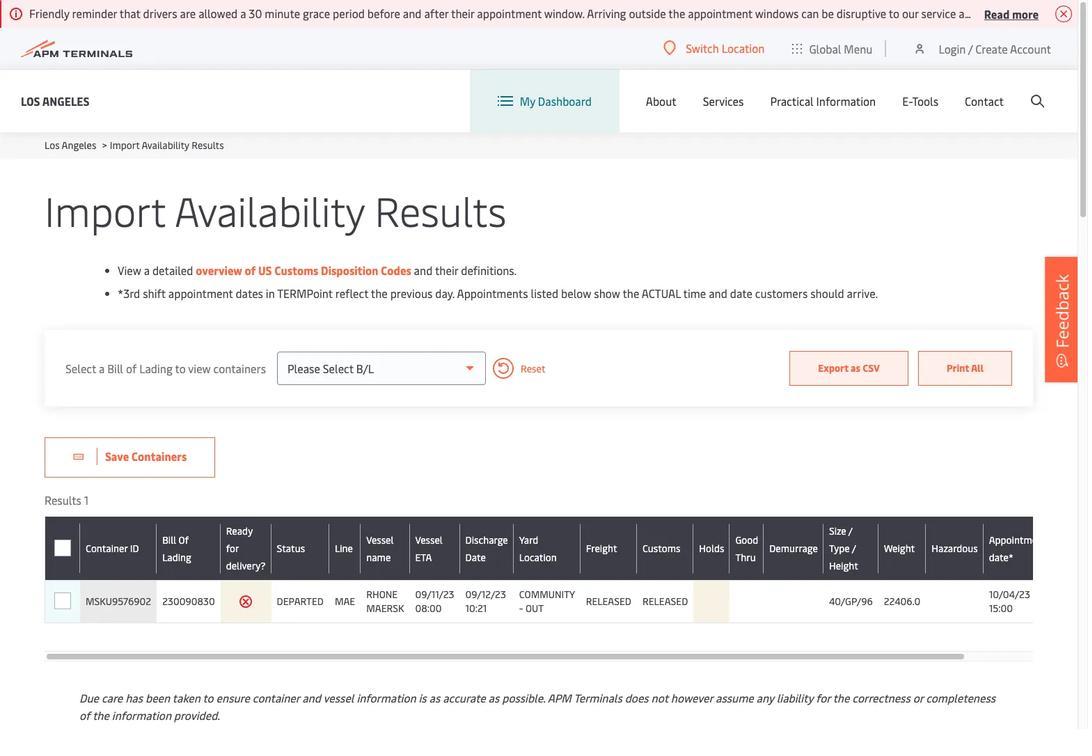 Task type: describe. For each thing, give the bounding box(es) containing it.
1 vertical spatial information
[[112, 708, 171, 723]]

and inside due care has been taken to ensure container and vessel information is as accurate as possible. apm terminals does not however assume any liability for the correctness or completeness of the information provided.
[[302, 690, 321, 705]]

*3rd shift appointment dates in termpoint reflect the previous day. appointments listed below show the actual time and date customers should arrive.
[[118, 286, 878, 301]]

global
[[809, 41, 842, 56]]

global menu
[[809, 41, 873, 56]]

ready
[[226, 524, 253, 538]]

09/12/23 10:21
[[466, 588, 506, 615]]

1 vertical spatial their
[[435, 263, 458, 278]]

windows
[[755, 6, 799, 21]]

all
[[971, 361, 984, 375]]

login / create account link
[[913, 28, 1052, 69]]

mae
[[335, 595, 355, 608]]

ensure
[[216, 690, 250, 705]]

allowed
[[199, 6, 238, 21]]

container
[[86, 542, 128, 555]]

*3rd
[[118, 286, 140, 301]]

rhone maersk
[[366, 588, 404, 615]]

print all button
[[918, 351, 1013, 386]]

practical information button
[[770, 70, 876, 132]]

0 horizontal spatial appointment
[[168, 286, 233, 301]]

departed
[[277, 595, 324, 608]]

09/11/23 08:00
[[415, 588, 454, 615]]

practical
[[770, 93, 814, 109]]

location for yard
[[519, 550, 557, 564]]

bill of lading
[[162, 533, 191, 564]]

2 horizontal spatial of
[[245, 263, 256, 278]]

is
[[419, 690, 427, 705]]

community
[[519, 588, 575, 601]]

weight
[[884, 542, 915, 555]]

my dashboard
[[520, 93, 592, 109]]

below
[[561, 286, 592, 301]]

rhone
[[366, 588, 398, 601]]

1 vertical spatial import
[[45, 182, 166, 237]]

for inside ready for delivery?
[[226, 542, 239, 555]]

view a detailed overview of us customs disposition codes and their definitions.
[[118, 263, 517, 278]]

angeles for los angeles > import availability results
[[62, 139, 96, 152]]

contact button
[[965, 70, 1004, 132]]

1 vertical spatial of
[[126, 360, 137, 376]]

0 vertical spatial their
[[451, 6, 475, 21]]

of
[[179, 533, 189, 546]]

feedback button
[[1045, 257, 1080, 382]]

definitions.
[[461, 263, 517, 278]]

print all
[[947, 361, 984, 375]]

of inside due care has been taken to ensure container and vessel information is as accurate as possible. apm terminals does not however assume any liability for the correctness or completeness of the information provided.
[[79, 708, 90, 723]]

los for los angeles
[[21, 93, 40, 108]]

2 vertical spatial /
[[852, 542, 856, 555]]

community - out
[[519, 588, 575, 615]]

22406.0
[[884, 595, 921, 608]]

vessel
[[323, 690, 354, 705]]

1 horizontal spatial appointment
[[477, 6, 542, 21]]

about button
[[646, 70, 677, 132]]

codes
[[381, 263, 411, 278]]

freight
[[586, 542, 617, 555]]

0 vertical spatial lading
[[139, 360, 173, 376]]

name
[[366, 550, 391, 564]]

termpoint
[[277, 286, 333, 301]]

are
[[180, 6, 196, 21]]

however
[[671, 690, 713, 705]]

e-
[[903, 93, 913, 109]]

eta
[[415, 550, 432, 564]]

10:21
[[466, 602, 487, 615]]

demurrage
[[770, 542, 818, 555]]

has
[[125, 690, 143, 705]]

for inside due care has been taken to ensure container and vessel information is as accurate as possible. apm terminals does not however assume any liability for the correctness or completeness of the information provided.
[[816, 690, 831, 705]]

service
[[922, 6, 956, 21]]

and left date
[[709, 286, 728, 301]]

practical information
[[770, 93, 876, 109]]

in
[[266, 286, 275, 301]]

liability
[[777, 690, 814, 705]]

menu
[[844, 41, 873, 56]]

friendly reminder that drivers are allowed a 30 minute grace period before and after their appointment window. arriving outside the appointment windows can be disruptive to our service and have negative impacts
[[29, 6, 1088, 21]]

angeles for los angeles
[[42, 93, 90, 108]]

delivery?
[[226, 559, 266, 572]]

a for lading
[[99, 360, 105, 376]]

discharge
[[466, 533, 508, 546]]

as inside the export as csv button
[[851, 361, 861, 375]]

contact
[[965, 93, 1004, 109]]

can
[[802, 6, 819, 21]]

date
[[466, 550, 486, 564]]

friendly
[[29, 6, 69, 21]]

/ for login
[[969, 41, 973, 56]]

15:00
[[989, 602, 1013, 615]]

listed
[[531, 286, 559, 301]]

los angeles
[[21, 93, 90, 108]]

the left correctness
[[833, 690, 850, 705]]

save containers
[[105, 448, 187, 464]]

a for of
[[144, 263, 150, 278]]

reset button
[[486, 358, 546, 379]]

the right the outside
[[669, 6, 685, 21]]

10/04/23
[[989, 588, 1031, 601]]

dashboard
[[538, 93, 592, 109]]

status
[[277, 542, 305, 555]]

and up previous
[[414, 263, 433, 278]]

1 vertical spatial lading
[[162, 550, 191, 564]]

negative
[[1007, 6, 1049, 21]]

provided.
[[174, 708, 220, 723]]

2 released from the left
[[643, 595, 688, 608]]

30
[[249, 6, 262, 21]]

window.
[[544, 6, 585, 21]]

does
[[625, 690, 649, 705]]

save containers button
[[45, 437, 215, 478]]

export as csv
[[818, 361, 880, 375]]

0 vertical spatial los angeles link
[[21, 92, 90, 110]]

09/12/23
[[466, 588, 506, 601]]

-
[[519, 602, 523, 615]]

impacts
[[1052, 6, 1088, 21]]



Task type: vqa. For each thing, say whether or not it's contained in the screenshot.
Home
no



Task type: locate. For each thing, give the bounding box(es) containing it.
vessel up the name on the left bottom of page
[[366, 533, 394, 546]]

0 horizontal spatial los
[[21, 93, 40, 108]]

as right accurate
[[489, 690, 500, 705]]

print
[[947, 361, 970, 375]]

230090830
[[162, 595, 215, 608]]

2 vertical spatial of
[[79, 708, 90, 723]]

after
[[424, 6, 449, 21]]

0 horizontal spatial bill
[[107, 360, 123, 376]]

0 vertical spatial location
[[722, 40, 765, 56]]

information
[[817, 93, 876, 109]]

vessel eta
[[415, 533, 443, 564]]

select
[[65, 360, 96, 376]]

arriving
[[587, 6, 626, 21]]

terminals
[[574, 690, 622, 705]]

1 vertical spatial bill
[[162, 533, 176, 546]]

close alert image
[[1056, 6, 1072, 22]]

the right show
[[623, 286, 640, 301]]

bill left the "of" at the left of page
[[162, 533, 176, 546]]

2 vertical spatial a
[[99, 360, 105, 376]]

customs left "holds"
[[643, 542, 681, 555]]

lading
[[139, 360, 173, 376], [162, 550, 191, 564]]

0 vertical spatial to
[[889, 6, 900, 21]]

location for switch
[[722, 40, 765, 56]]

ready for delivery?
[[226, 524, 266, 572]]

1 vertical spatial angeles
[[62, 139, 96, 152]]

0 vertical spatial angeles
[[42, 93, 90, 108]]

los angeles link
[[21, 92, 90, 110], [45, 139, 96, 152]]

read
[[985, 6, 1010, 21]]

1 horizontal spatial vessel
[[415, 533, 443, 546]]

1 horizontal spatial location
[[722, 40, 765, 56]]

to left the our
[[889, 6, 900, 21]]

of down due
[[79, 708, 90, 723]]

disruptive
[[837, 6, 887, 21]]

to inside due care has been taken to ensure container and vessel information is as accurate as possible. apm terminals does not however assume any liability for the correctness or completeness of the information provided.
[[203, 690, 214, 705]]

1 horizontal spatial a
[[144, 263, 150, 278]]

a
[[240, 6, 246, 21], [144, 263, 150, 278], [99, 360, 105, 376]]

1 horizontal spatial as
[[489, 690, 500, 705]]

0 horizontal spatial a
[[99, 360, 105, 376]]

vessel for eta
[[415, 533, 443, 546]]

0 vertical spatial customs
[[274, 263, 319, 278]]

2 horizontal spatial as
[[851, 361, 861, 375]]

1 vertical spatial /
[[849, 524, 853, 538]]

appointment left window. in the top right of the page
[[477, 6, 542, 21]]

a right the "select"
[[99, 360, 105, 376]]

my
[[520, 93, 535, 109]]

global menu button
[[779, 28, 887, 69]]

/ right type
[[852, 542, 856, 555]]

container
[[253, 690, 300, 705]]

id
[[130, 542, 139, 555]]

lading left view
[[139, 360, 173, 376]]

0 vertical spatial results
[[192, 139, 224, 152]]

possible.
[[502, 690, 545, 705]]

outside
[[629, 6, 666, 21]]

1 horizontal spatial results
[[192, 139, 224, 152]]

grace
[[303, 6, 330, 21]]

the down care
[[93, 708, 109, 723]]

0 horizontal spatial information
[[112, 708, 171, 723]]

overview
[[196, 263, 242, 278]]

a left 30
[[240, 6, 246, 21]]

2 horizontal spatial to
[[889, 6, 900, 21]]

0 horizontal spatial for
[[226, 542, 239, 555]]

1 horizontal spatial bill
[[162, 533, 176, 546]]

discharge date
[[466, 533, 508, 564]]

0 horizontal spatial customs
[[274, 263, 319, 278]]

los
[[21, 93, 40, 108], [45, 139, 60, 152]]

a right view in the left of the page
[[144, 263, 150, 278]]

0 horizontal spatial as
[[429, 690, 440, 705]]

yard location
[[519, 533, 557, 564]]

container id
[[86, 542, 139, 555]]

been
[[146, 690, 170, 705]]

2 vertical spatial results
[[45, 492, 81, 508]]

1 released from the left
[[586, 595, 632, 608]]

of left us
[[245, 263, 256, 278]]

completeness
[[926, 690, 996, 705]]

period
[[333, 6, 365, 21]]

2 horizontal spatial appointment
[[688, 6, 753, 21]]

1 horizontal spatial to
[[203, 690, 214, 705]]

size / type / height
[[829, 524, 858, 572]]

drivers
[[143, 6, 177, 21]]

arrive.
[[847, 286, 878, 301]]

switch location
[[686, 40, 765, 56]]

reminder
[[72, 6, 117, 21]]

previous
[[390, 286, 433, 301]]

and left have
[[959, 6, 978, 21]]

0 vertical spatial /
[[969, 41, 973, 56]]

assume
[[716, 690, 754, 705]]

save
[[105, 448, 129, 464]]

dates
[[236, 286, 263, 301]]

date*
[[989, 550, 1014, 564]]

1 vertical spatial customs
[[643, 542, 681, 555]]

availability up us
[[175, 182, 365, 237]]

not ready image
[[239, 595, 253, 609]]

0 vertical spatial availability
[[142, 139, 189, 152]]

0 horizontal spatial of
[[79, 708, 90, 723]]

1 vessel from the left
[[366, 533, 394, 546]]

1 vertical spatial for
[[816, 690, 831, 705]]

yard
[[519, 533, 539, 546]]

to left view
[[175, 360, 186, 376]]

information left is
[[357, 690, 416, 705]]

create
[[976, 41, 1008, 56]]

los for los angeles > import availability results
[[45, 139, 60, 152]]

their right after
[[451, 6, 475, 21]]

location down yard
[[519, 550, 557, 564]]

2 vertical spatial to
[[203, 690, 214, 705]]

bill inside bill of lading
[[162, 533, 176, 546]]

and left vessel
[[302, 690, 321, 705]]

care
[[102, 690, 123, 705]]

before
[[368, 6, 400, 21]]

0 horizontal spatial released
[[586, 595, 632, 608]]

actual
[[642, 286, 681, 301]]

minute
[[265, 6, 300, 21]]

0 vertical spatial of
[[245, 263, 256, 278]]

maersk
[[366, 602, 404, 615]]

vessel for name
[[366, 533, 394, 546]]

switch location button
[[664, 40, 765, 56]]

not
[[652, 690, 668, 705]]

information down has
[[112, 708, 171, 723]]

0 vertical spatial bill
[[107, 360, 123, 376]]

view
[[188, 360, 211, 376]]

for right liability
[[816, 690, 831, 705]]

vessel up eta
[[415, 533, 443, 546]]

0 vertical spatial los
[[21, 93, 40, 108]]

1 horizontal spatial customs
[[643, 542, 681, 555]]

and
[[403, 6, 422, 21], [959, 6, 978, 21], [414, 263, 433, 278], [709, 286, 728, 301], [302, 690, 321, 705]]

of right the "select"
[[126, 360, 137, 376]]

1 vertical spatial to
[[175, 360, 186, 376]]

containers
[[131, 448, 187, 464]]

appointment
[[477, 6, 542, 21], [688, 6, 753, 21], [168, 286, 233, 301]]

2 horizontal spatial a
[[240, 6, 246, 21]]

0 horizontal spatial results
[[45, 492, 81, 508]]

taken
[[172, 690, 200, 705]]

1 horizontal spatial released
[[643, 595, 688, 608]]

bill right the "select"
[[107, 360, 123, 376]]

appointment up switch location
[[688, 6, 753, 21]]

type
[[829, 542, 850, 555]]

to for containers
[[175, 360, 186, 376]]

as left csv
[[851, 361, 861, 375]]

containers
[[213, 360, 266, 376]]

out
[[526, 602, 544, 615]]

None checkbox
[[54, 540, 71, 557], [54, 593, 71, 610], [54, 540, 71, 557], [54, 593, 71, 610]]

0 vertical spatial information
[[357, 690, 416, 705]]

appointments
[[457, 286, 528, 301]]

0 vertical spatial import
[[110, 139, 140, 152]]

of
[[245, 263, 256, 278], [126, 360, 137, 376], [79, 708, 90, 723]]

0 vertical spatial a
[[240, 6, 246, 21]]

1 vertical spatial location
[[519, 550, 557, 564]]

1 horizontal spatial for
[[816, 690, 831, 705]]

1 vertical spatial availability
[[175, 182, 365, 237]]

None checkbox
[[54, 540, 71, 557], [54, 593, 71, 609], [54, 540, 71, 557], [54, 593, 71, 609]]

the right reflect
[[371, 286, 388, 301]]

for down ready
[[226, 542, 239, 555]]

that
[[120, 6, 140, 21]]

and left after
[[403, 6, 422, 21]]

1 vertical spatial los angeles link
[[45, 139, 96, 152]]

their
[[451, 6, 475, 21], [435, 263, 458, 278]]

10/04/23 15:00
[[989, 588, 1031, 615]]

0 vertical spatial for
[[226, 542, 239, 555]]

login
[[939, 41, 966, 56]]

1 vertical spatial results
[[375, 182, 507, 237]]

the
[[669, 6, 685, 21], [371, 286, 388, 301], [623, 286, 640, 301], [833, 690, 850, 705], [93, 708, 109, 723]]

>
[[102, 139, 107, 152]]

import down >
[[45, 182, 166, 237]]

customers
[[755, 286, 808, 301]]

thru
[[736, 550, 756, 564]]

1 horizontal spatial of
[[126, 360, 137, 376]]

apm
[[548, 690, 572, 705]]

hazardous
[[932, 542, 978, 555]]

appointment
[[989, 533, 1047, 546]]

appointment date*
[[989, 533, 1047, 564]]

1 vertical spatial los
[[45, 139, 60, 152]]

export
[[818, 361, 849, 375]]

0 horizontal spatial location
[[519, 550, 557, 564]]

good thru
[[736, 533, 759, 564]]

read more
[[985, 6, 1039, 21]]

customs up termpoint
[[274, 263, 319, 278]]

msku9576902
[[86, 595, 151, 608]]

/ for size
[[849, 524, 853, 538]]

csv
[[863, 361, 880, 375]]

availability right >
[[142, 139, 189, 152]]

/ right the 'login'
[[969, 41, 973, 56]]

1 horizontal spatial los
[[45, 139, 60, 152]]

account
[[1010, 41, 1052, 56]]

0 horizontal spatial to
[[175, 360, 186, 376]]

2 horizontal spatial results
[[375, 182, 507, 237]]

0 horizontal spatial vessel
[[366, 533, 394, 546]]

appointment down overview
[[168, 286, 233, 301]]

40/gp/96
[[829, 595, 873, 608]]

view
[[118, 263, 141, 278]]

1 vertical spatial a
[[144, 263, 150, 278]]

their up day.
[[435, 263, 458, 278]]

to for container
[[203, 690, 214, 705]]

location right switch
[[722, 40, 765, 56]]

more
[[1012, 6, 1039, 21]]

/ right size at the right
[[849, 524, 853, 538]]

1 horizontal spatial information
[[357, 690, 416, 705]]

as
[[851, 361, 861, 375], [429, 690, 440, 705], [489, 690, 500, 705]]

as right is
[[429, 690, 440, 705]]

import right >
[[110, 139, 140, 152]]

lading down the "of" at the left of page
[[162, 550, 191, 564]]

disposition
[[321, 263, 379, 278]]

2 vessel from the left
[[415, 533, 443, 546]]

to up "provided."
[[203, 690, 214, 705]]



